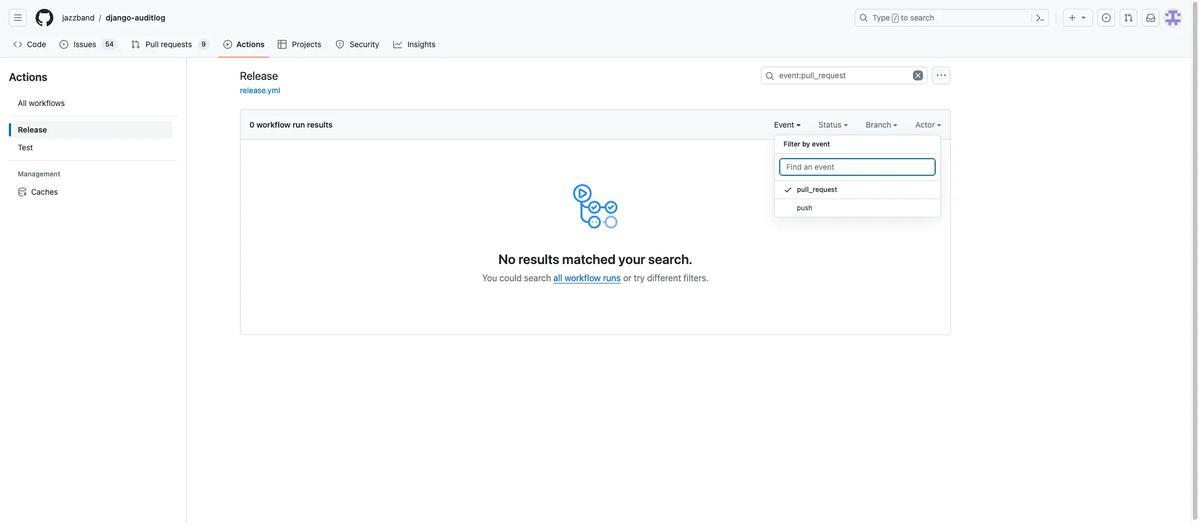Task type: locate. For each thing, give the bounding box(es) containing it.
1 horizontal spatial actions
[[236, 39, 265, 49]]

actions up the all
[[9, 71, 47, 83]]

results
[[307, 120, 333, 129], [519, 252, 560, 267]]

0 horizontal spatial release
[[18, 125, 47, 134]]

git pull request image
[[131, 40, 140, 49]]

could
[[500, 273, 522, 283]]

projects
[[292, 39, 321, 49]]

0 horizontal spatial workflow
[[257, 120, 291, 129]]

1 horizontal spatial /
[[894, 14, 898, 22]]

release up release.yml
[[240, 69, 278, 82]]

1 vertical spatial workflow
[[565, 273, 601, 283]]

caches
[[31, 187, 58, 197]]

search
[[911, 13, 935, 22], [524, 273, 551, 283]]

0 horizontal spatial /
[[99, 13, 101, 22]]

git pull request image
[[1125, 13, 1133, 22]]

search left all
[[524, 273, 551, 283]]

issue opened image
[[1102, 13, 1111, 22]]

/ left django-
[[99, 13, 101, 22]]

test link
[[13, 139, 173, 157]]

0 vertical spatial release
[[240, 69, 278, 82]]

results up all
[[519, 252, 560, 267]]

play image
[[223, 40, 232, 49]]

status button
[[819, 119, 848, 131]]

django-
[[106, 13, 135, 22]]

filter
[[784, 140, 801, 148]]

actor
[[916, 120, 937, 129]]

0 horizontal spatial results
[[307, 120, 333, 129]]

list
[[58, 9, 848, 27], [9, 90, 177, 206]]

1 vertical spatial list
[[9, 90, 177, 206]]

test
[[18, 143, 33, 152]]

1 vertical spatial results
[[519, 252, 560, 267]]

status
[[819, 120, 844, 129]]

1 vertical spatial release
[[18, 125, 47, 134]]

actions
[[236, 39, 265, 49], [9, 71, 47, 83]]

matched
[[562, 252, 616, 267]]

caches link
[[13, 183, 173, 201]]

code image
[[13, 40, 22, 49]]

/
[[99, 13, 101, 22], [894, 14, 898, 22]]

/ inside type / to search
[[894, 14, 898, 22]]

actions right play 'icon'
[[236, 39, 265, 49]]

all workflow runs link
[[554, 273, 621, 283]]

1 vertical spatial actions
[[9, 71, 47, 83]]

workflow right 0
[[257, 120, 291, 129]]

code
[[27, 39, 46, 49]]

homepage image
[[36, 9, 53, 27]]

0 workflow run results
[[249, 120, 333, 129]]

event button
[[774, 119, 801, 131]]

auditlog
[[135, 13, 165, 22]]

jazzband link
[[58, 9, 99, 27]]

jazzband
[[62, 13, 95, 22]]

list containing jazzband
[[58, 9, 848, 27]]

github actions image
[[573, 184, 618, 229]]

menu
[[774, 131, 941, 227]]

actor button
[[916, 119, 942, 131]]

notifications image
[[1147, 13, 1156, 22]]

filters.
[[684, 273, 709, 283]]

triangle down image
[[1080, 13, 1088, 22]]

pull_request
[[797, 186, 838, 194]]

/ inside jazzband / django-auditlog
[[99, 13, 101, 22]]

or
[[623, 273, 632, 283]]

table image
[[278, 40, 287, 49]]

search right to
[[911, 13, 935, 22]]

release
[[240, 69, 278, 82], [18, 125, 47, 134]]

/ left to
[[894, 14, 898, 22]]

results right run
[[307, 120, 333, 129]]

0 horizontal spatial actions
[[9, 71, 47, 83]]

release up test
[[18, 125, 47, 134]]

0 horizontal spatial search
[[524, 273, 551, 283]]

no
[[499, 252, 516, 267]]

workflow
[[257, 120, 291, 129], [565, 273, 601, 283]]

Find an event text field
[[779, 158, 936, 176]]

you
[[482, 273, 497, 283]]

push link
[[775, 199, 941, 218]]

type
[[873, 13, 890, 22]]

insights link
[[389, 36, 441, 53]]

0 vertical spatial list
[[58, 9, 848, 27]]

list containing all workflows
[[9, 90, 177, 206]]

workflows
[[29, 98, 65, 108]]

0 vertical spatial results
[[307, 120, 333, 129]]

shield image
[[336, 40, 344, 49]]

menu containing filter by event
[[774, 131, 941, 227]]

workflow down matched
[[565, 273, 601, 283]]

insights
[[408, 39, 436, 49]]

event
[[774, 120, 797, 129]]

None search field
[[761, 67, 928, 84]]

1 horizontal spatial search
[[911, 13, 935, 22]]



Task type: describe. For each thing, give the bounding box(es) containing it.
search image
[[766, 72, 775, 81]]

check image
[[784, 186, 793, 194]]

your
[[619, 252, 646, 267]]

/ for jazzband
[[99, 13, 101, 22]]

release.yml link
[[240, 86, 280, 95]]

event
[[812, 140, 830, 148]]

all workflows link
[[13, 94, 173, 112]]

no results matched your search.
[[499, 252, 693, 267]]

management
[[18, 170, 60, 178]]

release.yml
[[240, 86, 280, 95]]

projects link
[[274, 36, 327, 53]]

runs
[[603, 273, 621, 283]]

issue opened image
[[60, 40, 69, 49]]

all workflows
[[18, 98, 65, 108]]

run
[[293, 120, 305, 129]]

search.
[[648, 252, 693, 267]]

jazzband / django-auditlog
[[62, 13, 165, 22]]

try
[[634, 273, 645, 283]]

release inside filter workflows element
[[18, 125, 47, 134]]

all
[[554, 273, 562, 283]]

you could search all workflow runs or try different filters.
[[482, 273, 709, 283]]

54
[[105, 40, 114, 48]]

security
[[350, 39, 379, 49]]

0
[[249, 120, 255, 129]]

requests
[[161, 39, 192, 49]]

clear filters image
[[913, 71, 923, 81]]

pull
[[146, 39, 159, 49]]

all
[[18, 98, 27, 108]]

issues
[[74, 39, 96, 49]]

security link
[[331, 36, 385, 53]]

9
[[202, 40, 206, 48]]

different
[[647, 273, 681, 283]]

command palette image
[[1036, 13, 1045, 22]]

0 vertical spatial actions
[[236, 39, 265, 49]]

pull requests
[[146, 39, 192, 49]]

1 horizontal spatial release
[[240, 69, 278, 82]]

1 horizontal spatial workflow
[[565, 273, 601, 283]]

actions link
[[219, 36, 269, 53]]

push
[[797, 204, 813, 212]]

release link
[[13, 121, 173, 139]]

to
[[901, 13, 908, 22]]

pull_request link
[[775, 181, 941, 199]]

1 horizontal spatial results
[[519, 252, 560, 267]]

django-auditlog link
[[101, 9, 170, 27]]

filter workflows element
[[13, 121, 173, 157]]

0 vertical spatial search
[[911, 13, 935, 22]]

type / to search
[[873, 13, 935, 22]]

code link
[[9, 36, 51, 53]]

1 vertical spatial search
[[524, 273, 551, 283]]

graph image
[[393, 40, 402, 49]]

/ for type
[[894, 14, 898, 22]]

by
[[803, 140, 811, 148]]

branch
[[866, 120, 894, 129]]

0 vertical spatial workflow
[[257, 120, 291, 129]]

filter by event
[[784, 140, 830, 148]]

show workflow options image
[[937, 71, 946, 80]]

plus image
[[1068, 13, 1077, 22]]



Task type: vqa. For each thing, say whether or not it's contained in the screenshot.
check image
yes



